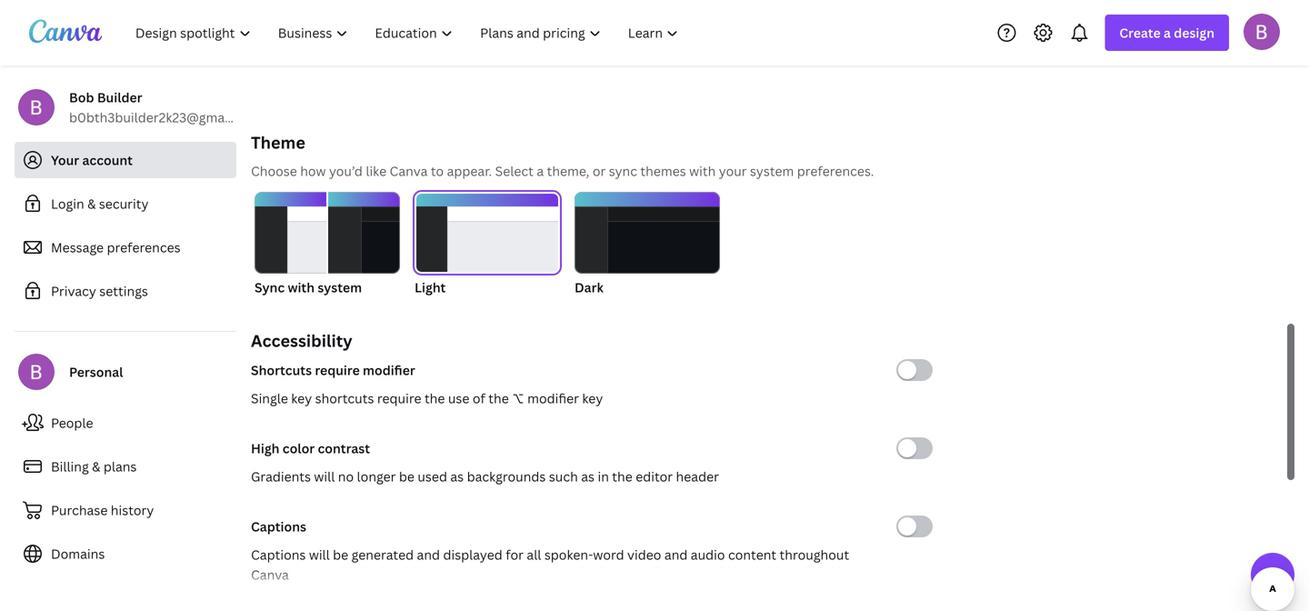 Task type: vqa. For each thing, say whether or not it's contained in the screenshot.
2nd Group from the left
no



Task type: describe. For each thing, give the bounding box(es) containing it.
will for be
[[309, 546, 330, 564]]

top level navigation element
[[124, 15, 694, 51]]

purchase history link
[[15, 492, 237, 529]]

people link
[[15, 405, 237, 441]]

bob builder image
[[1244, 13, 1281, 50]]

0 horizontal spatial the
[[425, 390, 445, 407]]

theme,
[[547, 162, 590, 180]]

account
[[82, 151, 133, 169]]

bob builder b0bth3builder2k23@gmail.com
[[69, 89, 262, 126]]

sync with system
[[255, 279, 362, 296]]

accessibility
[[251, 330, 353, 352]]

high color contrast
[[251, 440, 370, 457]]

1 vertical spatial modifier
[[528, 390, 579, 407]]

login
[[51, 195, 84, 212]]

themes
[[641, 162, 687, 180]]

light
[[415, 279, 446, 296]]

system inside theme choose how you'd like canva to appear. select a theme, or sync themes with your system preferences.
[[751, 162, 795, 180]]

privacy settings link
[[15, 273, 237, 309]]

backgrounds
[[467, 468, 546, 485]]

in
[[598, 468, 609, 485]]

create
[[1120, 24, 1161, 41]]

your account link
[[15, 142, 237, 178]]

content
[[729, 546, 777, 564]]

will for no
[[314, 468, 335, 485]]

your
[[719, 162, 747, 180]]

be inside captions will be generated and displayed for all spoken-word video and audio content throughout canva
[[333, 546, 349, 564]]

for
[[506, 546, 524, 564]]

sync
[[609, 162, 638, 180]]

your
[[51, 151, 79, 169]]

preferences.
[[798, 162, 875, 180]]

system inside sync with system button
[[318, 279, 362, 296]]

canva inside captions will be generated and displayed for all spoken-word video and audio content throughout canva
[[251, 566, 289, 584]]

color
[[283, 440, 315, 457]]

2 horizontal spatial the
[[613, 468, 633, 485]]

header
[[676, 468, 720, 485]]

single
[[251, 390, 288, 407]]

throughout
[[780, 546, 850, 564]]

captions will be generated and displayed for all spoken-word video and audio content throughout canva
[[251, 546, 850, 584]]

preferences
[[107, 239, 181, 256]]

shortcuts
[[315, 390, 374, 407]]

gradients
[[251, 468, 311, 485]]

bob
[[69, 89, 94, 106]]

spoken-
[[545, 546, 593, 564]]

design
[[1175, 24, 1215, 41]]

? button
[[1252, 553, 1295, 597]]

such
[[549, 468, 578, 485]]

domains link
[[15, 536, 237, 572]]

your account
[[51, 151, 133, 169]]

no
[[338, 468, 354, 485]]

longer
[[357, 468, 396, 485]]

shortcuts
[[251, 362, 312, 379]]

login & security link
[[15, 186, 237, 222]]

theme choose how you'd like canva to appear. select a theme, or sync themes with your system preferences.
[[251, 131, 875, 180]]

domains
[[51, 545, 105, 563]]

2 key from the left
[[583, 390, 603, 407]]

shortcuts require modifier
[[251, 362, 415, 379]]

create a design
[[1120, 24, 1215, 41]]

use
[[448, 390, 470, 407]]

appear.
[[447, 162, 492, 180]]

with inside button
[[288, 279, 315, 296]]

how
[[300, 162, 326, 180]]



Task type: locate. For each thing, give the bounding box(es) containing it.
login & security
[[51, 195, 149, 212]]

1 horizontal spatial as
[[582, 468, 595, 485]]

create a design button
[[1106, 15, 1230, 51]]

system
[[751, 162, 795, 180], [318, 279, 362, 296]]

0 vertical spatial be
[[399, 468, 415, 485]]

0 vertical spatial will
[[314, 468, 335, 485]]

be left "used"
[[399, 468, 415, 485]]

& for billing
[[92, 458, 100, 475]]

canva
[[390, 162, 428, 180], [251, 566, 289, 584]]

all
[[527, 546, 542, 564]]

0 vertical spatial system
[[751, 162, 795, 180]]

captions for captions will be generated and displayed for all spoken-word video and audio content throughout canva
[[251, 546, 306, 564]]

be left "generated"
[[333, 546, 349, 564]]

0 horizontal spatial with
[[288, 279, 315, 296]]

modifier up single key shortcuts require the use of the ⌥ modifier key
[[363, 362, 415, 379]]

a left design
[[1164, 24, 1172, 41]]

require right shortcuts
[[377, 390, 422, 407]]

1 vertical spatial require
[[377, 390, 422, 407]]

1 vertical spatial captions
[[251, 546, 306, 564]]

canva inside theme choose how you'd like canva to appear. select a theme, or sync themes with your system preferences.
[[390, 162, 428, 180]]

a inside dropdown button
[[1164, 24, 1172, 41]]

select
[[495, 162, 534, 180]]

1 captions from the top
[[251, 518, 307, 535]]

settings
[[99, 282, 148, 300]]

contrast
[[318, 440, 370, 457]]

security
[[99, 195, 149, 212]]

message preferences
[[51, 239, 181, 256]]

2 captions from the top
[[251, 546, 306, 564]]

editor
[[636, 468, 673, 485]]

will
[[314, 468, 335, 485], [309, 546, 330, 564]]

b0bth3builder2k23@gmail.com
[[69, 109, 262, 126]]

message
[[51, 239, 104, 256]]

system up accessibility
[[318, 279, 362, 296]]

the right in in the left bottom of the page
[[613, 468, 633, 485]]

0 vertical spatial captions
[[251, 518, 307, 535]]

0 horizontal spatial system
[[318, 279, 362, 296]]

to
[[431, 162, 444, 180]]

0 vertical spatial a
[[1164, 24, 1172, 41]]

as
[[451, 468, 464, 485], [582, 468, 595, 485]]

0 vertical spatial modifier
[[363, 362, 415, 379]]

a
[[1164, 24, 1172, 41], [537, 162, 544, 180]]

captions
[[251, 518, 307, 535], [251, 546, 306, 564]]

people
[[51, 414, 93, 432]]

as right "used"
[[451, 468, 464, 485]]

1 vertical spatial with
[[288, 279, 315, 296]]

1 horizontal spatial canva
[[390, 162, 428, 180]]

choose
[[251, 162, 297, 180]]

1 horizontal spatial the
[[489, 390, 509, 407]]

key
[[291, 390, 312, 407], [583, 390, 603, 407]]

1 horizontal spatial a
[[1164, 24, 1172, 41]]

single key shortcuts require the use of the ⌥ modifier key
[[251, 390, 603, 407]]

captions for captions
[[251, 518, 307, 535]]

& for login
[[87, 195, 96, 212]]

0 vertical spatial with
[[690, 162, 716, 180]]

purchase
[[51, 502, 108, 519]]

billing
[[51, 458, 89, 475]]

0 vertical spatial &
[[87, 195, 96, 212]]

plans
[[104, 458, 137, 475]]

like
[[366, 162, 387, 180]]

1 vertical spatial a
[[537, 162, 544, 180]]

0 horizontal spatial as
[[451, 468, 464, 485]]

require
[[315, 362, 360, 379], [377, 390, 422, 407]]

builder
[[97, 89, 142, 106]]

purchase history
[[51, 502, 154, 519]]

the left use
[[425, 390, 445, 407]]

the left ⌥
[[489, 390, 509, 407]]

1 vertical spatial canva
[[251, 566, 289, 584]]

a inside theme choose how you'd like canva to appear. select a theme, or sync themes with your system preferences.
[[537, 162, 544, 180]]

will left no
[[314, 468, 335, 485]]

video
[[628, 546, 662, 564]]

1 vertical spatial will
[[309, 546, 330, 564]]

0 vertical spatial canva
[[390, 162, 428, 180]]

1 horizontal spatial modifier
[[528, 390, 579, 407]]

key right single
[[291, 390, 312, 407]]

1 horizontal spatial and
[[665, 546, 688, 564]]

privacy settings
[[51, 282, 148, 300]]

0 horizontal spatial and
[[417, 546, 440, 564]]

message preferences link
[[15, 229, 237, 266]]

of
[[473, 390, 486, 407]]

?
[[1269, 562, 1279, 588]]

0 horizontal spatial canva
[[251, 566, 289, 584]]

system right your
[[751, 162, 795, 180]]

1 and from the left
[[417, 546, 440, 564]]

& left plans
[[92, 458, 100, 475]]

privacy
[[51, 282, 96, 300]]

Sync with system button
[[255, 192, 400, 297]]

word
[[593, 546, 625, 564]]

1 horizontal spatial system
[[751, 162, 795, 180]]

personal
[[69, 363, 123, 381]]

history
[[111, 502, 154, 519]]

displayed
[[443, 546, 503, 564]]

with left your
[[690, 162, 716, 180]]

1 vertical spatial system
[[318, 279, 362, 296]]

Dark button
[[575, 192, 720, 297]]

0 horizontal spatial a
[[537, 162, 544, 180]]

be
[[399, 468, 415, 485], [333, 546, 349, 564]]

will inside captions will be generated and displayed for all spoken-word video and audio content throughout canva
[[309, 546, 330, 564]]

key right ⌥
[[583, 390, 603, 407]]

1 key from the left
[[291, 390, 312, 407]]

1 horizontal spatial key
[[583, 390, 603, 407]]

1 horizontal spatial be
[[399, 468, 415, 485]]

captions inside captions will be generated and displayed for all spoken-word video and audio content throughout canva
[[251, 546, 306, 564]]

you'd
[[329, 162, 363, 180]]

Light button
[[415, 192, 560, 297]]

1 as from the left
[[451, 468, 464, 485]]

0 horizontal spatial require
[[315, 362, 360, 379]]

1 vertical spatial &
[[92, 458, 100, 475]]

sync
[[255, 279, 285, 296]]

dark
[[575, 279, 604, 296]]

2 and from the left
[[665, 546, 688, 564]]

gradients will no longer be used as backgrounds such as in the editor header
[[251, 468, 720, 485]]

1 horizontal spatial with
[[690, 162, 716, 180]]

modifier
[[363, 362, 415, 379], [528, 390, 579, 407]]

or
[[593, 162, 606, 180]]

1 horizontal spatial require
[[377, 390, 422, 407]]

theme
[[251, 131, 306, 154]]

a right 'select'
[[537, 162, 544, 180]]

0 horizontal spatial modifier
[[363, 362, 415, 379]]

modifier right ⌥
[[528, 390, 579, 407]]

billing & plans link
[[15, 448, 237, 485]]

0 horizontal spatial key
[[291, 390, 312, 407]]

and right video
[[665, 546, 688, 564]]

billing & plans
[[51, 458, 137, 475]]

and
[[417, 546, 440, 564], [665, 546, 688, 564]]

⌥
[[512, 390, 525, 407]]

high
[[251, 440, 280, 457]]

require up shortcuts
[[315, 362, 360, 379]]

generated
[[352, 546, 414, 564]]

0 vertical spatial require
[[315, 362, 360, 379]]

and left the displayed
[[417, 546, 440, 564]]

will left "generated"
[[309, 546, 330, 564]]

used
[[418, 468, 448, 485]]

with inside theme choose how you'd like canva to appear. select a theme, or sync themes with your system preferences.
[[690, 162, 716, 180]]

2 as from the left
[[582, 468, 595, 485]]

with
[[690, 162, 716, 180], [288, 279, 315, 296]]

as left in in the left bottom of the page
[[582, 468, 595, 485]]

with right sync on the top
[[288, 279, 315, 296]]

0 horizontal spatial be
[[333, 546, 349, 564]]

audio
[[691, 546, 726, 564]]

1 vertical spatial be
[[333, 546, 349, 564]]

& right login
[[87, 195, 96, 212]]



